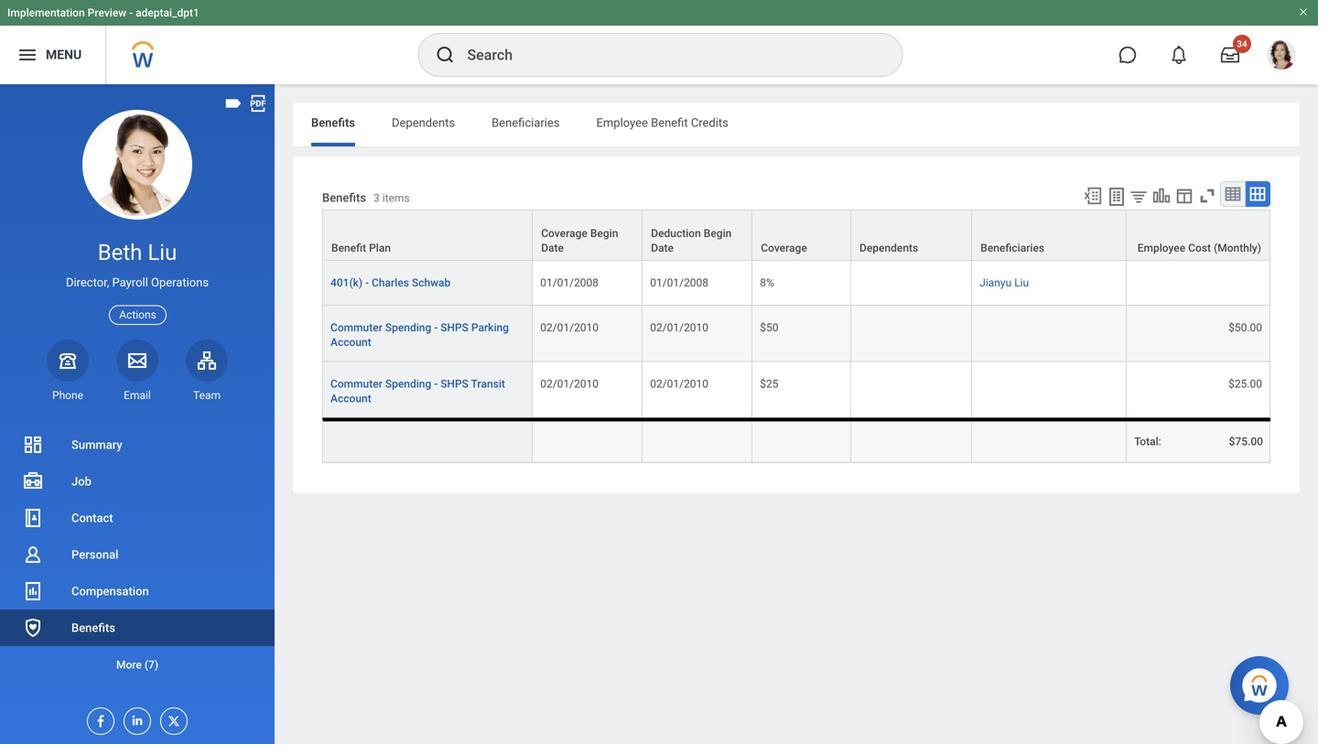 Task type: describe. For each thing, give the bounding box(es) containing it.
1 vertical spatial benefits
[[322, 191, 366, 204]]

credits
[[691, 116, 729, 130]]

export to excel image
[[1083, 186, 1103, 206]]

row containing coverage begin date
[[322, 210, 1271, 261]]

beth
[[98, 239, 142, 265]]

benefits inside list
[[71, 621, 115, 635]]

click to view/edit grid preferences image
[[1174, 186, 1195, 206]]

close environment banner image
[[1298, 6, 1309, 17]]

02/01/2010 right parking
[[540, 321, 599, 334]]

view team image
[[196, 349, 218, 371]]

director, payroll operations
[[66, 276, 209, 289]]

benefits 3 items
[[322, 191, 410, 204]]

more (7) button
[[0, 654, 275, 676]]

facebook image
[[88, 709, 108, 729]]

tab list containing benefits
[[293, 103, 1300, 146]]

contact link
[[0, 500, 275, 536]]

tag image
[[223, 93, 243, 114]]

total:
[[1134, 435, 1162, 448]]

items
[[382, 192, 410, 204]]

account for commuter spending - shps transit account
[[330, 392, 371, 405]]

inbox large image
[[1221, 46, 1239, 64]]

deduction begin date
[[651, 227, 732, 255]]

personal
[[71, 548, 119, 562]]

subtotal row row header
[[322, 418, 533, 463]]

jianyu liu link
[[980, 273, 1029, 289]]

summary
[[71, 438, 122, 452]]

charles
[[372, 277, 409, 289]]

team link
[[186, 339, 228, 403]]

menu
[[46, 47, 82, 62]]

summary link
[[0, 427, 275, 463]]

actions
[[119, 309, 156, 321]]

Search Workday  search field
[[467, 35, 865, 75]]

benefit plan
[[331, 242, 391, 255]]

menu button
[[0, 26, 105, 84]]

employee for employee benefit credits
[[596, 116, 648, 130]]

commuter for commuter spending - shps transit account
[[330, 377, 383, 390]]

benefit inside tab list
[[651, 116, 688, 130]]

personal link
[[0, 536, 275, 573]]

transit
[[471, 377, 505, 390]]

beneficiaries button
[[972, 211, 1126, 260]]

begin for deduction begin date
[[704, 227, 732, 240]]

jianyu liu
[[980, 277, 1029, 289]]

director,
[[66, 276, 109, 289]]

coverage begin date
[[541, 227, 618, 255]]

1 01/01/2008 from the left
[[540, 277, 599, 289]]

phone
[[52, 389, 83, 402]]

401(k) - charles schwab
[[330, 277, 451, 289]]

shps for parking
[[440, 321, 469, 334]]

commuter spending - shps transit account link
[[330, 374, 505, 405]]

liu for jianyu liu
[[1014, 277, 1029, 289]]

contact
[[71, 511, 113, 525]]

8%
[[760, 277, 774, 289]]

employee cost (monthly) button
[[1127, 211, 1270, 260]]

row containing commuter spending - shps parking account
[[322, 306, 1271, 362]]

team beth liu element
[[186, 388, 228, 403]]

coverage for coverage begin date
[[541, 227, 588, 240]]

0 vertical spatial beneficiaries
[[492, 116, 560, 130]]

profile logan mcneil image
[[1267, 40, 1296, 73]]

begin for coverage begin date
[[590, 227, 618, 240]]

expand table image
[[1249, 185, 1267, 203]]

$50
[[760, 321, 779, 334]]

02/01/2010 left $25
[[650, 377, 709, 390]]

- for implementation preview -   adeptai_dpt1
[[129, 6, 133, 19]]

- for commuter spending - shps parking account
[[434, 321, 438, 334]]

preview
[[88, 6, 126, 19]]

- for commuter spending - shps transit account
[[434, 377, 438, 390]]

notifications large image
[[1170, 46, 1188, 64]]

compensation
[[71, 584, 149, 598]]

coverage begin date button
[[533, 211, 642, 260]]

dependents inside popup button
[[860, 242, 918, 255]]

commuter spending - shps parking account link
[[330, 318, 509, 349]]

account for commuter spending - shps parking account
[[330, 336, 371, 349]]

3
[[373, 192, 380, 204]]

benefits inside tab list
[[311, 116, 355, 130]]

mail image
[[126, 349, 148, 371]]

spending for transit
[[385, 377, 431, 390]]

deduction begin date button
[[643, 211, 752, 260]]

payroll
[[112, 276, 148, 289]]

benefit plan button
[[323, 211, 532, 260]]

deduction
[[651, 227, 701, 240]]

34 button
[[1210, 35, 1251, 75]]

compensation image
[[22, 580, 44, 602]]

more (7) button
[[0, 646, 275, 683]]

02/01/2010 down the deduction begin date
[[650, 321, 709, 334]]



Task type: locate. For each thing, give the bounding box(es) containing it.
0 vertical spatial dependents
[[392, 116, 455, 130]]

02/01/2010
[[540, 321, 599, 334], [650, 321, 709, 334], [540, 377, 599, 390], [650, 377, 709, 390]]

employee down search workday search field
[[596, 116, 648, 130]]

benefits
[[311, 116, 355, 130], [322, 191, 366, 204], [71, 621, 115, 635]]

0 horizontal spatial date
[[541, 242, 564, 255]]

01/01/2008 down the coverage begin date
[[540, 277, 599, 289]]

view printable version (pdf) image
[[248, 93, 268, 114]]

- right 401(k) at left top
[[365, 277, 369, 289]]

spending down 401(k) - charles schwab
[[385, 321, 431, 334]]

email
[[124, 389, 151, 402]]

account inside commuter spending - shps transit account
[[330, 392, 371, 405]]

list
[[0, 427, 275, 683]]

0 vertical spatial shps
[[440, 321, 469, 334]]

spending
[[385, 321, 431, 334], [385, 377, 431, 390]]

liu inside navigation pane region
[[148, 239, 177, 265]]

benefit
[[651, 116, 688, 130], [331, 242, 366, 255]]

table image
[[1224, 185, 1242, 203]]

row down $50
[[322, 362, 1271, 418]]

spending inside commuter spending - shps transit account
[[385, 377, 431, 390]]

0 horizontal spatial liu
[[148, 239, 177, 265]]

2 shps from the top
[[440, 377, 469, 390]]

x image
[[161, 709, 181, 729]]

row up $25
[[322, 306, 1271, 362]]

1 horizontal spatial date
[[651, 242, 674, 255]]

coverage inside coverage popup button
[[761, 242, 807, 255]]

actions button
[[109, 305, 166, 325]]

$25.00
[[1229, 377, 1262, 390]]

0 vertical spatial spending
[[385, 321, 431, 334]]

more (7)
[[116, 659, 158, 671]]

1 horizontal spatial begin
[[704, 227, 732, 240]]

2 spending from the top
[[385, 377, 431, 390]]

view worker - expand/collapse chart image
[[1152, 186, 1172, 206]]

0 vertical spatial liu
[[148, 239, 177, 265]]

shps inside commuter spending - shps transit account
[[440, 377, 469, 390]]

account up subtotal row row header
[[330, 392, 371, 405]]

job image
[[22, 471, 44, 492]]

shps
[[440, 321, 469, 334], [440, 377, 469, 390]]

menu banner
[[0, 0, 1318, 84]]

begin inside the coverage begin date
[[590, 227, 618, 240]]

1 vertical spatial beneficiaries
[[981, 242, 1045, 255]]

1 account from the top
[[330, 336, 371, 349]]

1 horizontal spatial beneficiaries
[[981, 242, 1045, 255]]

1 vertical spatial dependents
[[860, 242, 918, 255]]

contact image
[[22, 507, 44, 529]]

1 vertical spatial spending
[[385, 377, 431, 390]]

email button
[[116, 339, 158, 403]]

date inside the coverage begin date
[[541, 242, 564, 255]]

benefits image
[[22, 617, 44, 639]]

fullscreen image
[[1197, 186, 1217, 206]]

0 vertical spatial benefits
[[311, 116, 355, 130]]

phone image
[[55, 349, 81, 371]]

spending for parking
[[385, 321, 431, 334]]

benefits left '3'
[[322, 191, 366, 204]]

jianyu
[[980, 277, 1012, 289]]

account inside commuter spending - shps parking account
[[330, 336, 371, 349]]

- right the preview
[[129, 6, 133, 19]]

4 row from the top
[[322, 362, 1271, 418]]

row
[[322, 210, 1271, 261], [322, 261, 1271, 306], [322, 306, 1271, 362], [322, 362, 1271, 418], [322, 418, 1271, 463]]

1 begin from the left
[[590, 227, 618, 240]]

benefit left plan
[[331, 242, 366, 255]]

$50.00
[[1229, 321, 1262, 334]]

commuter spending - shps transit account
[[330, 377, 505, 405]]

2 01/01/2008 from the left
[[650, 277, 709, 289]]

1 horizontal spatial benefit
[[651, 116, 688, 130]]

1 horizontal spatial 01/01/2008
[[650, 277, 709, 289]]

shps inside commuter spending - shps parking account
[[440, 321, 469, 334]]

navigation pane region
[[0, 84, 275, 744]]

liu for beth liu
[[148, 239, 177, 265]]

1 vertical spatial coverage
[[761, 242, 807, 255]]

1 vertical spatial liu
[[1014, 277, 1029, 289]]

search image
[[434, 44, 456, 66]]

commuter down commuter spending - shps parking account
[[330, 377, 383, 390]]

401(k) - charles schwab link
[[330, 273, 451, 289]]

row containing 401(k) - charles schwab
[[322, 261, 1271, 306]]

row containing commuter spending - shps transit account
[[322, 362, 1271, 418]]

operations
[[151, 276, 209, 289]]

benefits up benefits 3 items at the left top
[[311, 116, 355, 130]]

- down commuter spending - shps parking account
[[434, 377, 438, 390]]

shps left parking
[[440, 321, 469, 334]]

1 date from the left
[[541, 242, 564, 255]]

1 vertical spatial account
[[330, 392, 371, 405]]

begin inside the deduction begin date
[[704, 227, 732, 240]]

job
[[71, 475, 91, 488]]

0 horizontal spatial employee
[[596, 116, 648, 130]]

begin
[[590, 227, 618, 240], [704, 227, 732, 240]]

plan
[[369, 242, 391, 255]]

liu
[[148, 239, 177, 265], [1014, 277, 1029, 289]]

beneficiaries
[[492, 116, 560, 130], [981, 242, 1045, 255]]

01/01/2008
[[540, 277, 599, 289], [650, 277, 709, 289]]

beth liu
[[98, 239, 177, 265]]

coverage for coverage
[[761, 242, 807, 255]]

employee
[[596, 116, 648, 130], [1138, 242, 1186, 255]]

parking
[[471, 321, 509, 334]]

-
[[129, 6, 133, 19], [365, 277, 369, 289], [434, 321, 438, 334], [434, 377, 438, 390]]

shps left the transit
[[440, 377, 469, 390]]

dependents
[[392, 116, 455, 130], [860, 242, 918, 255]]

1 spending from the top
[[385, 321, 431, 334]]

linkedin image
[[124, 709, 145, 728]]

date for coverage begin date
[[541, 242, 564, 255]]

employee cost (monthly)
[[1138, 242, 1261, 255]]

2 account from the top
[[330, 392, 371, 405]]

0 vertical spatial coverage
[[541, 227, 588, 240]]

begin left deduction
[[590, 227, 618, 240]]

0 horizontal spatial beneficiaries
[[492, 116, 560, 130]]

2 begin from the left
[[704, 227, 732, 240]]

0 horizontal spatial begin
[[590, 227, 618, 240]]

tab list
[[293, 103, 1300, 146]]

34
[[1237, 38, 1247, 49]]

1 vertical spatial shps
[[440, 377, 469, 390]]

benefit left "credits"
[[651, 116, 688, 130]]

employee for employee cost (monthly)
[[1138, 242, 1186, 255]]

cell
[[851, 261, 972, 306], [1127, 261, 1271, 306], [851, 306, 972, 362], [972, 306, 1127, 362], [851, 362, 972, 418], [972, 362, 1127, 418], [533, 418, 643, 463], [643, 418, 753, 463], [753, 418, 851, 463], [851, 418, 972, 463], [972, 418, 1127, 463]]

1 vertical spatial employee
[[1138, 242, 1186, 255]]

employee inside 'popup button'
[[1138, 242, 1186, 255]]

1 vertical spatial benefit
[[331, 242, 366, 255]]

0 vertical spatial account
[[330, 336, 371, 349]]

personal image
[[22, 544, 44, 566]]

5 row from the top
[[322, 418, 1271, 463]]

job link
[[0, 463, 275, 500]]

phone beth liu element
[[47, 388, 89, 403]]

2 commuter from the top
[[330, 377, 383, 390]]

- inside commuter spending - shps transit account
[[434, 377, 438, 390]]

implementation preview -   adeptai_dpt1
[[7, 6, 199, 19]]

(monthly)
[[1214, 242, 1261, 255]]

implementation
[[7, 6, 85, 19]]

schwab
[[412, 277, 451, 289]]

coverage
[[541, 227, 588, 240], [761, 242, 807, 255]]

2 row from the top
[[322, 261, 1271, 306]]

1 horizontal spatial coverage
[[761, 242, 807, 255]]

2 vertical spatial benefits
[[71, 621, 115, 635]]

begin right deduction
[[704, 227, 732, 240]]

401(k)
[[330, 277, 363, 289]]

commuter spending - shps parking account
[[330, 321, 509, 349]]

email beth liu element
[[116, 388, 158, 403]]

adeptai_dpt1
[[136, 6, 199, 19]]

liu right jianyu
[[1014, 277, 1029, 289]]

01/01/2008 down the deduction begin date
[[650, 277, 709, 289]]

0 horizontal spatial benefit
[[331, 242, 366, 255]]

select to filter grid data image
[[1129, 187, 1149, 206]]

1 horizontal spatial dependents
[[860, 242, 918, 255]]

0 vertical spatial commuter
[[330, 321, 383, 334]]

phone button
[[47, 339, 89, 403]]

benefits link
[[0, 610, 275, 646]]

employee benefit credits
[[596, 116, 729, 130]]

1 row from the top
[[322, 210, 1271, 261]]

benefits down compensation
[[71, 621, 115, 635]]

row down $25
[[322, 418, 1271, 463]]

employee inside tab list
[[596, 116, 648, 130]]

date inside the deduction begin date
[[651, 242, 674, 255]]

- down schwab
[[434, 321, 438, 334]]

cost
[[1188, 242, 1211, 255]]

1 horizontal spatial employee
[[1138, 242, 1186, 255]]

1 commuter from the top
[[330, 321, 383, 334]]

1 shps from the top
[[440, 321, 469, 334]]

shps for transit
[[440, 377, 469, 390]]

date
[[541, 242, 564, 255], [651, 242, 674, 255]]

- inside menu banner
[[129, 6, 133, 19]]

dependents down search image
[[392, 116, 455, 130]]

0 vertical spatial benefit
[[651, 116, 688, 130]]

account
[[330, 336, 371, 349], [330, 392, 371, 405]]

more
[[116, 659, 142, 671]]

commuter
[[330, 321, 383, 334], [330, 377, 383, 390]]

summary image
[[22, 434, 44, 456]]

employee left cost
[[1138, 242, 1186, 255]]

spending down commuter spending - shps parking account
[[385, 377, 431, 390]]

commuter inside commuter spending - shps parking account
[[330, 321, 383, 334]]

0 vertical spatial employee
[[596, 116, 648, 130]]

1 vertical spatial commuter
[[330, 377, 383, 390]]

dependents right coverage popup button
[[860, 242, 918, 255]]

2 date from the left
[[651, 242, 674, 255]]

beneficiaries inside beneficiaries popup button
[[981, 242, 1045, 255]]

02/01/2010 right the transit
[[540, 377, 599, 390]]

dependents button
[[851, 211, 971, 260]]

$25
[[760, 377, 779, 390]]

team
[[193, 389, 221, 402]]

0 horizontal spatial coverage
[[541, 227, 588, 240]]

coverage inside the coverage begin date
[[541, 227, 588, 240]]

0 horizontal spatial 01/01/2008
[[540, 277, 599, 289]]

3 row from the top
[[322, 306, 1271, 362]]

commuter inside commuter spending - shps transit account
[[330, 377, 383, 390]]

compensation link
[[0, 573, 275, 610]]

0 horizontal spatial dependents
[[392, 116, 455, 130]]

commuter for commuter spending - shps parking account
[[330, 321, 383, 334]]

account down 401(k) at left top
[[330, 336, 371, 349]]

toolbar
[[1075, 181, 1271, 210]]

- inside commuter spending - shps parking account
[[434, 321, 438, 334]]

list containing summary
[[0, 427, 275, 683]]

(7)
[[144, 659, 158, 671]]

date for deduction begin date
[[651, 242, 674, 255]]

row up 8% at the top
[[322, 210, 1271, 261]]

justify image
[[16, 44, 38, 66]]

liu up operations
[[148, 239, 177, 265]]

commuter down 401(k) at left top
[[330, 321, 383, 334]]

row containing total:
[[322, 418, 1271, 463]]

benefit inside popup button
[[331, 242, 366, 255]]

coverage button
[[753, 211, 850, 260]]

1 horizontal spatial liu
[[1014, 277, 1029, 289]]

export to worksheets image
[[1106, 186, 1128, 208]]

$75.00
[[1229, 435, 1263, 448]]

spending inside commuter spending - shps parking account
[[385, 321, 431, 334]]

row down coverage popup button
[[322, 261, 1271, 306]]



Task type: vqa. For each thing, say whether or not it's contained in the screenshot.
the bottommost Add button
no



